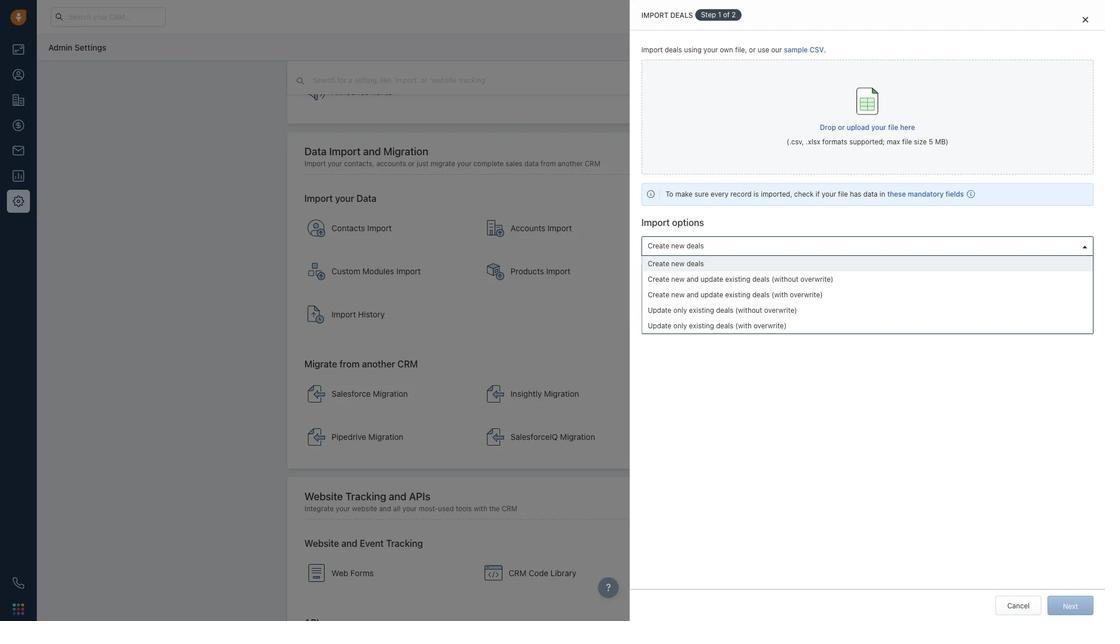 Task type: describe. For each thing, give the bounding box(es) containing it.
your left contacts,
[[328, 160, 342, 168]]

(.csv,
[[787, 138, 804, 146]]

and left event
[[342, 539, 358, 550]]

max
[[887, 138, 901, 146]]

migration for pipedrive migration
[[369, 433, 404, 442]]

fields
[[946, 190, 964, 198]]

tracking inside website tracking and apis integrate your website and all your most-used tools with the crm
[[346, 491, 386, 503]]

unassigned
[[695, 286, 733, 294]]

contacts,
[[344, 160, 375, 168]]

mandatory
[[908, 190, 944, 198]]

0 horizontal spatial file
[[838, 190, 848, 198]]

create new deals for create new deals dropdown button
[[648, 242, 704, 250]]

your inside 'drop or upload your file here' button
[[872, 123, 886, 131]]

history
[[358, 310, 385, 320]]

import history link
[[302, 295, 476, 335]]

has
[[850, 190, 862, 198]]

skip
[[658, 264, 672, 272]]

check
[[794, 190, 814, 198]]

new for create new and update existing deals (with overwrite) option
[[672, 291, 685, 299]]

products
[[511, 267, 544, 277]]

keep track of every import you've ever done, with record-level details image
[[307, 306, 326, 324]]

create inside create new deals dropdown button
[[648, 242, 670, 250]]

website and event tracking
[[305, 539, 423, 550]]

freshworks switcher image
[[13, 604, 24, 616]]

gary
[[648, 301, 663, 309]]

pipedrive migration
[[332, 433, 404, 442]]

import up import your contacts using csv or xlsx files (sample csv available) icon
[[305, 193, 333, 204]]

1 vertical spatial data
[[357, 193, 377, 204]]

deals
[[690, 224, 711, 233]]

step 1 of 2
[[701, 11, 736, 19]]

id
[[835, 264, 842, 272]]

sales
[[506, 160, 523, 168]]

all
[[393, 505, 401, 513]]

import your contacts using csv or xlsx files (sample csv available) image
[[307, 220, 326, 238]]

website
[[352, 505, 377, 513]]

crm code library link
[[479, 554, 653, 594]]

0 horizontal spatial from
[[340, 359, 360, 370]]

mb)
[[935, 138, 949, 146]]

(with inside create new and update existing deals (with overwrite) option
[[772, 291, 788, 299]]

library
[[551, 569, 577, 579]]

automatically
[[709, 264, 753, 272]]

contacts
[[332, 224, 365, 233]]

contacts import
[[332, 224, 392, 233]]

migrate
[[305, 359, 337, 370]]

bring all your sales data from salesforce using a zip file image
[[307, 385, 326, 404]]

update only existing deals (with overwrite)
[[648, 322, 787, 330]]

by
[[755, 264, 763, 272]]

update for update only existing deals (with overwrite)
[[648, 322, 672, 330]]

event
[[360, 539, 384, 550]]

your file has data in these mandatory fields
[[822, 190, 964, 198]]

salesforceiq
[[511, 433, 558, 442]]

import right accounts
[[548, 224, 572, 233]]

.xlsx
[[806, 138, 821, 146]]

with
[[474, 505, 487, 513]]

just
[[417, 160, 429, 168]]

migration for salesforce migration
[[373, 390, 408, 399]]

these mandatory fields link
[[888, 190, 964, 198]]

update only existing deals (with overwrite) option
[[642, 318, 1093, 334]]

import your data
[[305, 193, 377, 204]]

migrate from another crm
[[305, 359, 418, 370]]

cancel
[[1008, 602, 1030, 610]]

every
[[711, 190, 729, 198]]

create new deals option
[[642, 256, 1093, 272]]

owner
[[662, 286, 682, 294]]

sample csv link
[[784, 46, 824, 54]]

import your deals using csv or xlsx files (sample csv available) image
[[666, 220, 684, 238]]

your up the contacts
[[335, 193, 354, 204]]

custom modules import
[[332, 267, 421, 277]]

and for data import and migration import your contacts, accounts or just migrate your complete sales data from another crm
[[363, 146, 381, 158]]

import your custom modules using csv or xlsx files (sample csv available) image
[[307, 263, 326, 281]]

import up import your data
[[305, 160, 326, 168]]

most-
[[419, 505, 438, 513]]

modules
[[363, 267, 394, 277]]

2 horizontal spatial file
[[903, 138, 912, 146]]

new inside dropdown button
[[672, 242, 685, 250]]

csv
[[810, 46, 824, 54]]

your right all
[[403, 505, 417, 513]]

only for update only existing deals (without overwrite)
[[674, 306, 687, 315]]

list box inside "import options" dialog
[[642, 256, 1093, 334]]

another inside data import and migration import your contacts, accounts or just migrate your complete sales data from another crm
[[558, 160, 583, 168]]

import your accounts using csv or xlsx files (sample csv available) image
[[487, 220, 505, 238]]

update for (without
[[701, 275, 724, 283]]

here
[[901, 123, 915, 131]]

import deals using your own file, or use our sample csv .
[[642, 46, 826, 54]]

complete
[[474, 160, 504, 168]]

sample
[[784, 46, 808, 54]]

pipedrive
[[332, 433, 366, 442]]

your left the website
[[336, 505, 350, 513]]

migration for salesforceiq migration
[[560, 433, 595, 442]]

cancel button
[[996, 596, 1042, 616]]

announcements link
[[302, 72, 476, 113]]

Search for a setting, like 'import' or 'website tracking' text field
[[312, 75, 531, 86]]

create new deals for list box containing create new deals
[[648, 260, 704, 268]]

your
[[822, 190, 836, 198]]

and for create new and update existing deals (with overwrite)
[[687, 291, 699, 299]]

import right products
[[546, 267, 571, 277]]

existing inside create new and update existing deals (without overwrite) option
[[726, 275, 751, 283]]

and for website tracking and apis integrate your website and all your most-used tools with the crm
[[389, 491, 407, 503]]

size
[[914, 138, 927, 146]]

accounts
[[511, 224, 546, 233]]

overwrite) inside update only existing deals (without overwrite) option
[[765, 306, 797, 315]]

import options dialog
[[630, 0, 1105, 622]]

2
[[732, 11, 736, 19]]

sure
[[695, 190, 709, 198]]

import left step
[[642, 11, 669, 19]]

admin settings
[[48, 42, 106, 52]]

make
[[676, 190, 693, 198]]

formats
[[823, 138, 848, 146]]

import your products using csv or xlsx files (sample csv available) image
[[487, 263, 505, 281]]

our
[[771, 46, 782, 54]]

used
[[438, 505, 454, 513]]

duplicates
[[674, 264, 707, 272]]

sales
[[642, 286, 660, 294]]

to
[[666, 190, 674, 198]]

your right migrate
[[457, 160, 472, 168]]

phone element
[[7, 572, 30, 595]]

update only existing deals (without overwrite) option
[[642, 303, 1093, 318]]

existing inside create new and update existing deals (with overwrite) option
[[726, 291, 751, 299]]

insightly
[[511, 390, 542, 399]]

web forms link
[[302, 554, 476, 594]]

import options
[[642, 217, 704, 228]]

web forms
[[332, 569, 374, 579]]

1 horizontal spatial (without
[[772, 275, 799, 283]]

1 vertical spatial another
[[362, 359, 395, 370]]



Task type: locate. For each thing, give the bounding box(es) containing it.
create
[[648, 242, 670, 250], [648, 260, 670, 268], [648, 275, 670, 283], [648, 291, 670, 299]]

3 create from the top
[[648, 275, 670, 283]]

migrate
[[431, 160, 455, 168]]

salesforce
[[332, 390, 371, 399]]

data up import your data
[[305, 146, 327, 158]]

0 horizontal spatial data
[[305, 146, 327, 158]]

1 website from the top
[[305, 491, 343, 503]]

only down orlando at the right of the page
[[674, 322, 687, 330]]

(with down matching
[[772, 291, 788, 299]]

only down for
[[674, 306, 687, 315]]

2 update from the top
[[648, 322, 672, 330]]

0 vertical spatial tracking
[[346, 491, 386, 503]]

orlando
[[665, 301, 691, 309]]

imported,
[[761, 190, 793, 198]]

(with inside update only existing deals (with overwrite) option
[[736, 322, 752, 330]]

import right modules
[[396, 267, 421, 277]]

create up skip
[[648, 242, 670, 250]]

data up contacts import
[[357, 193, 377, 204]]

products import
[[511, 267, 571, 277]]

new up owner
[[672, 275, 685, 283]]

create down skip
[[648, 275, 670, 283]]

file
[[888, 123, 899, 131], [903, 138, 912, 146], [838, 190, 848, 198]]

0 horizontal spatial (without
[[736, 306, 763, 315]]

new for create new and update existing deals (without overwrite) option
[[672, 275, 685, 283]]

import deals
[[642, 11, 693, 19]]

create for create new deals option
[[648, 260, 670, 268]]

create up gary
[[648, 291, 670, 299]]

use
[[758, 46, 770, 54]]

tracking right event
[[386, 539, 423, 550]]

existing down automatically at right
[[726, 275, 751, 283]]

1 horizontal spatial data
[[864, 190, 878, 198]]

only
[[674, 306, 687, 315], [674, 322, 687, 330]]

your up (.csv, .xlsx formats supported; max file size 5 mb)
[[872, 123, 886, 131]]

gary orlando button
[[642, 295, 859, 315]]

close image
[[1083, 16, 1089, 23]]

0 vertical spatial data
[[305, 146, 327, 158]]

existing down 'create new and update existing deals (without overwrite)'
[[726, 291, 751, 299]]

0 vertical spatial (with
[[772, 291, 788, 299]]

update down sales
[[648, 306, 672, 315]]

drop or upload your file here button
[[820, 118, 915, 137]]

0 horizontal spatial (with
[[736, 322, 752, 330]]

4 new from the top
[[672, 291, 685, 299]]

1 horizontal spatial from
[[541, 160, 556, 168]]

create up sales
[[648, 260, 670, 268]]

0 vertical spatial or
[[749, 46, 756, 54]]

existing inside update only existing deals (without overwrite) option
[[689, 306, 714, 315]]

and left all
[[379, 505, 391, 513]]

0 vertical spatial update
[[701, 275, 724, 283]]

import
[[642, 11, 669, 19], [642, 46, 663, 54], [329, 146, 361, 158], [305, 160, 326, 168], [305, 193, 333, 204], [642, 217, 670, 228], [367, 224, 392, 233], [548, 224, 572, 233], [713, 224, 737, 233], [396, 267, 421, 277], [546, 267, 571, 277], [714, 267, 738, 277], [332, 310, 356, 320]]

or left use
[[749, 46, 756, 54]]

1 vertical spatial update
[[701, 291, 724, 299]]

crm
[[585, 160, 600, 168], [398, 359, 418, 370], [502, 505, 517, 513], [509, 569, 527, 579]]

overwrite) inside update only existing deals (with overwrite) option
[[754, 322, 787, 330]]

0 horizontal spatial or
[[408, 160, 415, 168]]

deals import
[[690, 224, 737, 233]]

existing down update only existing deals (without overwrite)
[[689, 322, 714, 330]]

1 new from the top
[[672, 242, 685, 250]]

2 create from the top
[[648, 260, 670, 268]]

create new deals up owner
[[648, 260, 704, 268]]

code
[[529, 569, 549, 579]]

using
[[684, 46, 702, 54]]

(with down gary orlando button
[[736, 322, 752, 330]]

update only existing deals (without overwrite)
[[648, 306, 797, 315]]

options
[[672, 217, 704, 228]]

drop or upload your file here
[[820, 123, 915, 131]]

website up integrate
[[305, 491, 343, 503]]

another up salesforce migration
[[362, 359, 395, 370]]

2 vertical spatial or
[[408, 160, 415, 168]]

data inside "import options" dialog
[[864, 190, 878, 198]]

update
[[701, 275, 724, 283], [701, 291, 724, 299]]

create new deals down import your deals using csv or xlsx files (sample csv available) icon
[[648, 242, 704, 250]]

(without down create new and update existing deals (with overwrite)
[[736, 306, 763, 315]]

0 vertical spatial file
[[888, 123, 899, 131]]

automatically create contacts when website visitors sign up image
[[307, 565, 326, 583]]

2 vertical spatial file
[[838, 190, 848, 198]]

existing
[[726, 275, 751, 283], [726, 291, 751, 299], [689, 306, 714, 315], [689, 322, 714, 330]]

create new and update existing deals (without overwrite) option
[[642, 272, 1093, 287]]

deals
[[671, 11, 693, 19], [665, 46, 682, 54], [687, 242, 704, 250], [687, 260, 704, 268], [753, 275, 770, 283], [735, 286, 753, 294], [753, 291, 770, 299], [716, 306, 734, 315], [716, 322, 734, 330]]

0 horizontal spatial another
[[362, 359, 395, 370]]

new
[[672, 242, 685, 250], [672, 260, 685, 268], [672, 275, 685, 283], [672, 291, 685, 299]]

1 vertical spatial only
[[674, 322, 687, 330]]

update down gary
[[648, 322, 672, 330]]

or inside button
[[838, 123, 845, 131]]

file left size
[[903, 138, 912, 146]]

1 vertical spatial update
[[648, 322, 672, 330]]

Search your CRM... text field
[[51, 7, 166, 27]]

create for create new and update existing deals (with overwrite) option
[[648, 291, 670, 299]]

create inside create new and update existing deals (without overwrite) option
[[648, 275, 670, 283]]

new for create new deals option
[[672, 260, 685, 268]]

existing down sales owner for unassigned deals
[[689, 306, 714, 315]]

freshsales id button
[[795, 262, 853, 274]]

a set of code libraries to add, track and update contacts image
[[485, 565, 503, 583]]

web
[[332, 569, 348, 579]]

0 vertical spatial from
[[541, 160, 556, 168]]

2 create new deals from the top
[[648, 260, 704, 268]]

to make sure every record is imported, check if
[[666, 190, 820, 198]]

of
[[723, 11, 730, 19]]

in
[[880, 190, 886, 198]]

own
[[720, 46, 733, 54]]

freshsales
[[798, 264, 833, 272]]

1 vertical spatial or
[[838, 123, 845, 131]]

0 vertical spatial update
[[648, 306, 672, 315]]

create new and update existing deals (with overwrite) option
[[642, 287, 1093, 303]]

phone image
[[13, 578, 24, 590]]

list box containing create new deals
[[642, 256, 1093, 334]]

custom
[[332, 267, 360, 277]]

list box
[[642, 256, 1093, 334]]

data right sales on the top left
[[525, 160, 539, 168]]

file inside 'drop or upload your file here' button
[[888, 123, 899, 131]]

create new deals inside option
[[648, 260, 704, 268]]

website up automatically create contacts when website visitors sign up image
[[305, 539, 339, 550]]

2 website from the top
[[305, 539, 339, 550]]

crm inside website tracking and apis integrate your website and all your most-used tools with the crm
[[502, 505, 517, 513]]

1
[[718, 11, 721, 19]]

3 new from the top
[[672, 275, 685, 283]]

1 vertical spatial file
[[903, 138, 912, 146]]

data inside data import and migration import your contacts, accounts or just migrate your complete sales data from another crm
[[305, 146, 327, 158]]

and for create new and update existing deals (without overwrite)
[[687, 275, 699, 283]]

settings
[[75, 42, 106, 52]]

migration right salesforceiq
[[560, 433, 595, 442]]

and up orlando at the right of the page
[[687, 291, 699, 299]]

migration for insightly migration
[[544, 390, 579, 399]]

update up update only existing deals (without overwrite)
[[701, 291, 724, 299]]

migration right the 'insightly'
[[544, 390, 579, 399]]

2 only from the top
[[674, 322, 687, 330]]

new left users
[[672, 260, 685, 268]]

crm code library
[[509, 569, 577, 579]]

create new deals inside dropdown button
[[648, 242, 704, 250]]

sales owner for unassigned deals
[[642, 286, 753, 294]]

is
[[754, 190, 759, 198]]

1 horizontal spatial another
[[558, 160, 583, 168]]

create inside create new deals option
[[648, 260, 670, 268]]

users
[[690, 267, 711, 277]]

website for tracking
[[305, 491, 343, 503]]

0 vertical spatial another
[[558, 160, 583, 168]]

bring all your sales data from salesforceiq using a zip file image
[[487, 429, 505, 447]]

1 vertical spatial create new deals
[[648, 260, 704, 268]]

overwrite)
[[801, 275, 834, 283], [790, 291, 823, 299], [765, 306, 797, 315], [754, 322, 787, 330]]

overwrite) inside create new and update existing deals (with overwrite) option
[[790, 291, 823, 299]]

0 vertical spatial website
[[305, 491, 343, 503]]

from right sales on the top left
[[541, 160, 556, 168]]

create new deals button
[[642, 237, 1094, 256]]

file left has
[[838, 190, 848, 198]]

0 vertical spatial (without
[[772, 275, 799, 283]]

import right the contacts
[[367, 224, 392, 233]]

overwrite) inside create new and update existing deals (without overwrite) option
[[801, 275, 834, 283]]

5
[[929, 138, 933, 146]]

migration right pipedrive
[[369, 433, 404, 442]]

users import
[[690, 267, 738, 277]]

freshsales id
[[798, 264, 842, 272]]

1 vertical spatial from
[[340, 359, 360, 370]]

1 create from the top
[[648, 242, 670, 250]]

migration right salesforce
[[373, 390, 408, 399]]

and up all
[[389, 491, 407, 503]]

or inside data import and migration import your contacts, accounts or just migrate your complete sales data from another crm
[[408, 160, 415, 168]]

1 only from the top
[[674, 306, 687, 315]]

2 update from the top
[[701, 291, 724, 299]]

upload
[[847, 123, 870, 131]]

1 create new deals from the top
[[648, 242, 704, 250]]

or
[[749, 46, 756, 54], [838, 123, 845, 131], [408, 160, 415, 168]]

tracking up the website
[[346, 491, 386, 503]]

data inside data import and migration import your contacts, accounts or just migrate your complete sales data from another crm
[[525, 160, 539, 168]]

4 create from the top
[[648, 291, 670, 299]]

import down import deals
[[642, 46, 663, 54]]

skip duplicates automatically by matching
[[658, 264, 795, 272]]

forms
[[351, 569, 374, 579]]

only for update only existing deals (with overwrite)
[[674, 322, 687, 330]]

import up unassigned
[[714, 267, 738, 277]]

import down "to"
[[642, 217, 670, 228]]

1 horizontal spatial data
[[357, 193, 377, 204]]

apis
[[409, 491, 431, 503]]

website inside website tracking and apis integrate your website and all your most-used tools with the crm
[[305, 491, 343, 503]]

bring all your sales data from pipedrive using a zip file image
[[307, 429, 326, 447]]

migration
[[384, 146, 428, 158], [373, 390, 408, 399], [544, 390, 579, 399], [369, 433, 404, 442], [560, 433, 595, 442]]

1 vertical spatial (without
[[736, 306, 763, 315]]

0 vertical spatial data
[[525, 160, 539, 168]]

from right migrate
[[340, 359, 360, 370]]

new down import your deals using csv or xlsx files (sample csv available) icon
[[672, 242, 685, 250]]

data left in
[[864, 190, 878, 198]]

1 vertical spatial tracking
[[386, 539, 423, 550]]

share news with your team without stepping away from the crm image
[[307, 83, 326, 102]]

migration up the accounts
[[384, 146, 428, 158]]

1 vertical spatial website
[[305, 539, 339, 550]]

new up orlando at the right of the page
[[672, 291, 685, 299]]

another right sales on the top left
[[558, 160, 583, 168]]

2 new from the top
[[672, 260, 685, 268]]

and up contacts,
[[363, 146, 381, 158]]

salesforceiq migration
[[511, 433, 595, 442]]

and
[[363, 146, 381, 158], [687, 275, 699, 283], [687, 291, 699, 299], [389, 491, 407, 503], [379, 505, 391, 513], [342, 539, 358, 550]]

1 horizontal spatial or
[[749, 46, 756, 54]]

1 vertical spatial data
[[864, 190, 878, 198]]

matching
[[764, 264, 795, 272]]

1 update from the top
[[701, 275, 724, 283]]

(with
[[772, 291, 788, 299], [736, 322, 752, 330]]

file left "here"
[[888, 123, 899, 131]]

0 vertical spatial create new deals
[[648, 242, 704, 250]]

create new and update existing deals (with overwrite)
[[648, 291, 823, 299]]

1 horizontal spatial file
[[888, 123, 899, 131]]

create for create new and update existing deals (without overwrite) option
[[648, 275, 670, 283]]

update for (with
[[701, 291, 724, 299]]

admin
[[48, 42, 73, 52]]

and inside data import and migration import your contacts, accounts or just migrate your complete sales data from another crm
[[363, 146, 381, 158]]

.
[[824, 46, 826, 54]]

your left own
[[704, 46, 718, 54]]

2 horizontal spatial or
[[838, 123, 845, 131]]

import right deals
[[713, 224, 737, 233]]

tools
[[456, 505, 472, 513]]

step
[[701, 11, 716, 19]]

import right keep track of every import you've ever done, with record-level details image
[[332, 310, 356, 320]]

if
[[816, 190, 820, 198]]

1 horizontal spatial (with
[[772, 291, 788, 299]]

update up unassigned
[[701, 275, 724, 283]]

file,
[[735, 46, 747, 54]]

import your users using csv or xlsx files (sample csv available) image
[[666, 263, 684, 281]]

existing inside update only existing deals (with overwrite) option
[[689, 322, 714, 330]]

create inside create new and update existing deals (with overwrite) option
[[648, 291, 670, 299]]

0 vertical spatial only
[[674, 306, 687, 315]]

data
[[525, 160, 539, 168], [864, 190, 878, 198]]

bring all your sales data from insightly using a zip file image
[[487, 385, 505, 404]]

1 vertical spatial (with
[[736, 322, 752, 330]]

0 horizontal spatial data
[[525, 160, 539, 168]]

crm inside data import and migration import your contacts, accounts or just migrate your complete sales data from another crm
[[585, 160, 600, 168]]

from inside data import and migration import your contacts, accounts or just migrate your complete sales data from another crm
[[541, 160, 556, 168]]

drop
[[820, 123, 836, 131]]

migration inside data import and migration import your contacts, accounts or just migrate your complete sales data from another crm
[[384, 146, 428, 158]]

deals inside dropdown button
[[687, 242, 704, 250]]

1 update from the top
[[648, 306, 672, 315]]

(.csv, .xlsx formats supported; max file size 5 mb)
[[787, 138, 949, 146]]

import up contacts,
[[329, 146, 361, 158]]

update for update only existing deals (without overwrite)
[[648, 306, 672, 315]]

and down the duplicates
[[687, 275, 699, 283]]

(without down matching
[[772, 275, 799, 283]]

or right drop
[[838, 123, 845, 131]]

website for and
[[305, 539, 339, 550]]

or left just
[[408, 160, 415, 168]]

salesforce migration
[[332, 390, 408, 399]]

create new and update existing deals (without overwrite)
[[648, 275, 834, 283]]



Task type: vqa. For each thing, say whether or not it's contained in the screenshot.
Send
no



